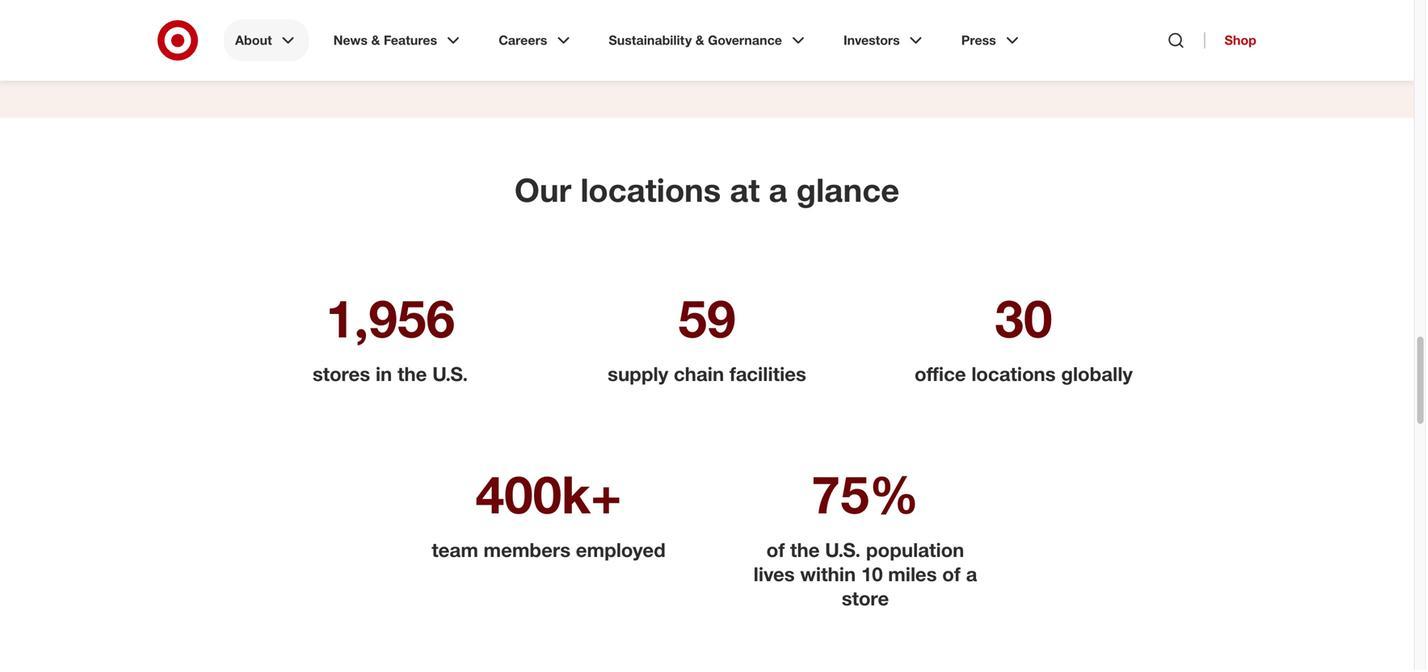 Task type: locate. For each thing, give the bounding box(es) containing it.
1 horizontal spatial u.s.
[[825, 539, 861, 562]]

59
[[678, 287, 736, 350]]

& for features
[[371, 32, 380, 48]]

400k+
[[476, 463, 622, 526]]

1 horizontal spatial locations
[[972, 362, 1056, 386]]

1 horizontal spatial a
[[966, 563, 977, 586]]

75%
[[812, 463, 919, 526]]

u.s. up within
[[825, 539, 861, 562]]

0 horizontal spatial of
[[767, 539, 785, 562]]

0 vertical spatial u.s.
[[432, 362, 468, 386]]

& left governance
[[696, 32, 704, 48]]

press
[[961, 32, 996, 48]]

0 horizontal spatial locations
[[580, 170, 721, 210]]

glance
[[796, 170, 900, 210]]

0 vertical spatial a
[[769, 170, 788, 210]]

a right at
[[769, 170, 788, 210]]

about link
[[224, 19, 309, 61]]

1 & from the left
[[371, 32, 380, 48]]

supply chain facilities
[[608, 362, 806, 386]]

0 vertical spatial of
[[767, 539, 785, 562]]

0 horizontal spatial a
[[769, 170, 788, 210]]

sustainability & governance link
[[597, 19, 819, 61]]

features
[[384, 32, 437, 48]]

the
[[398, 362, 427, 386], [790, 539, 820, 562]]

team members employed
[[432, 539, 666, 562]]

10
[[861, 563, 883, 586]]

& right the news
[[371, 32, 380, 48]]

2 & from the left
[[696, 32, 704, 48]]

stores
[[313, 362, 370, 386]]

of
[[767, 539, 785, 562], [942, 563, 961, 586]]

members
[[484, 539, 571, 562]]

population
[[866, 539, 964, 562]]

1 vertical spatial of
[[942, 563, 961, 586]]

1 vertical spatial the
[[790, 539, 820, 562]]

the up within
[[790, 539, 820, 562]]

of up lives
[[767, 539, 785, 562]]

careers
[[499, 32, 547, 48]]

within
[[800, 563, 856, 586]]

of right 'miles'
[[942, 563, 961, 586]]

0 horizontal spatial u.s.
[[432, 362, 468, 386]]

store
[[842, 587, 889, 611]]

1 horizontal spatial the
[[790, 539, 820, 562]]

investors link
[[832, 19, 937, 61]]

the inside of the u.s. population lives within 10 miles of a store
[[790, 539, 820, 562]]

1 horizontal spatial of
[[942, 563, 961, 586]]

1 horizontal spatial &
[[696, 32, 704, 48]]

1 vertical spatial locations
[[972, 362, 1056, 386]]

1 vertical spatial a
[[966, 563, 977, 586]]

u.s.
[[432, 362, 468, 386], [825, 539, 861, 562]]

a
[[769, 170, 788, 210], [966, 563, 977, 586]]

about
[[235, 32, 272, 48]]

a right 'miles'
[[966, 563, 977, 586]]

sustainability
[[609, 32, 692, 48]]

lives
[[754, 563, 795, 586]]

locations
[[580, 170, 721, 210], [972, 362, 1056, 386]]

sustainability & governance
[[609, 32, 782, 48]]

employed
[[576, 539, 666, 562]]

0 vertical spatial the
[[398, 362, 427, 386]]

stores in the u.s.
[[313, 362, 468, 386]]

u.s. right in
[[432, 362, 468, 386]]

governance
[[708, 32, 782, 48]]

supply
[[608, 362, 668, 386]]

the right in
[[398, 362, 427, 386]]

0 horizontal spatial &
[[371, 32, 380, 48]]

0 vertical spatial locations
[[580, 170, 721, 210]]

&
[[371, 32, 380, 48], [696, 32, 704, 48]]

0 horizontal spatial the
[[398, 362, 427, 386]]

news & features
[[333, 32, 437, 48]]

1 vertical spatial u.s.
[[825, 539, 861, 562]]

our
[[515, 170, 572, 210]]



Task type: describe. For each thing, give the bounding box(es) containing it.
1,956
[[326, 287, 455, 350]]

investors
[[844, 32, 900, 48]]

& for governance
[[696, 32, 704, 48]]

facilities
[[730, 362, 806, 386]]

u.s. inside of the u.s. population lives within 10 miles of a store
[[825, 539, 861, 562]]

team
[[432, 539, 478, 562]]

globally
[[1061, 362, 1133, 386]]

press link
[[950, 19, 1033, 61]]

office
[[915, 362, 966, 386]]

news
[[333, 32, 368, 48]]

office locations globally
[[915, 362, 1133, 386]]

careers link
[[487, 19, 585, 61]]

news & features link
[[322, 19, 474, 61]]

our locations at a glance
[[515, 170, 900, 210]]

a inside of the u.s. population lives within 10 miles of a store
[[966, 563, 977, 586]]

in
[[376, 362, 392, 386]]

at
[[730, 170, 760, 210]]

of the u.s. population lives within 10 miles of a store
[[754, 539, 977, 611]]

miles
[[888, 563, 937, 586]]

locations for our
[[580, 170, 721, 210]]

shop
[[1225, 32, 1257, 48]]

chain
[[674, 362, 724, 386]]

locations for office
[[972, 362, 1056, 386]]

30
[[995, 287, 1053, 350]]

shop link
[[1205, 32, 1257, 48]]



Task type: vqa. For each thing, say whether or not it's contained in the screenshot.
'&' in 'News & Features' link
no



